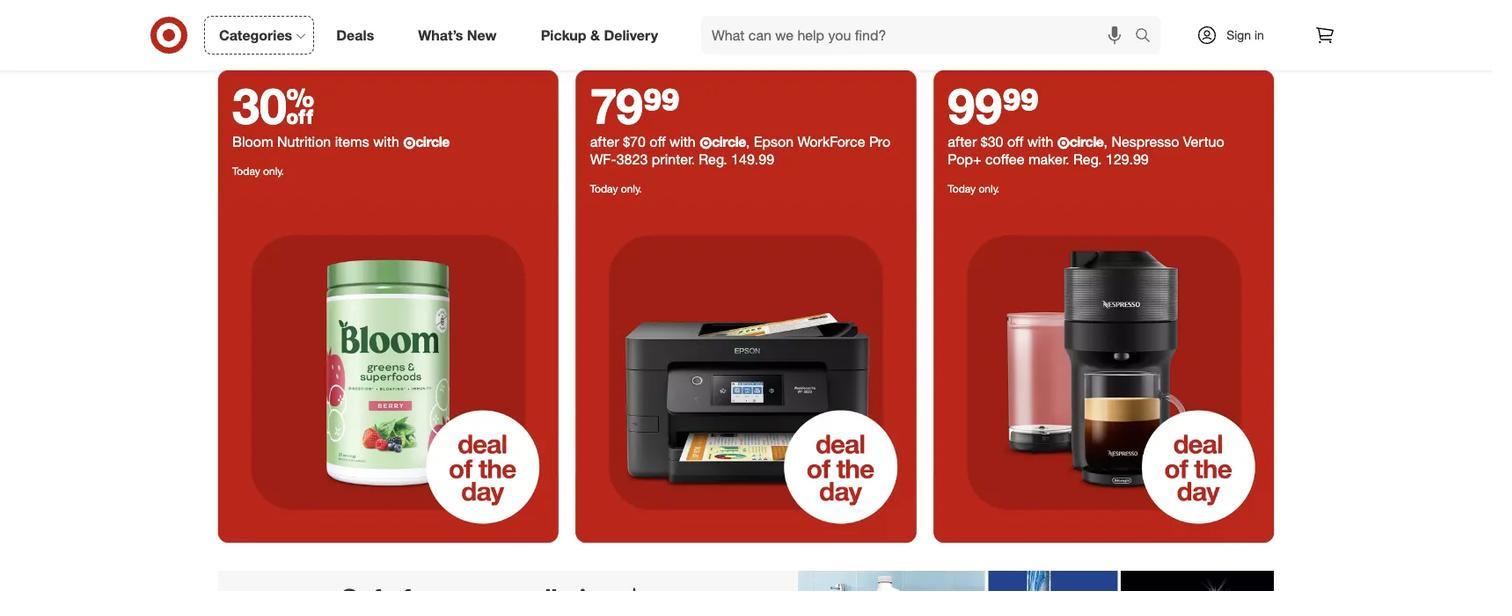 Task type: locate. For each thing, give the bounding box(es) containing it.
, inside , epson workforce pro wf-3823 printer. reg. 149.99
[[746, 133, 750, 150]]

workforce
[[798, 133, 865, 150]]

in
[[1255, 27, 1264, 43]]

after $70 off with
[[590, 133, 700, 150]]

2 reg. from the left
[[1074, 151, 1102, 168]]

today for 79
[[590, 182, 618, 195]]

off
[[650, 133, 666, 150], [1007, 133, 1024, 150]]

circle
[[415, 133, 450, 150], [712, 133, 746, 150], [1070, 133, 1104, 150]]

,
[[746, 133, 750, 150], [1104, 133, 1108, 150]]

1 after from the left
[[590, 133, 619, 150]]

3 circle from the left
[[1070, 133, 1104, 150]]

today down wf-
[[590, 182, 618, 195]]

off right $70
[[650, 133, 666, 150]]

2 horizontal spatial today only.
[[948, 182, 1000, 195]]

, up 129.99
[[1104, 133, 1108, 150]]

&
[[590, 26, 600, 44]]

99
[[643, 76, 680, 136], [948, 76, 1002, 136], [1002, 76, 1039, 136]]

new
[[467, 26, 497, 44]]

1 horizontal spatial off
[[1007, 133, 1024, 150]]

pickup & delivery link
[[526, 16, 680, 55]]

2 horizontal spatial today
[[948, 182, 976, 195]]

circle right items
[[415, 133, 450, 150]]

1 horizontal spatial after
[[948, 133, 977, 150]]

off right $30
[[1007, 133, 1024, 150]]

0 horizontal spatial with
[[373, 133, 399, 150]]

1 99 from the left
[[643, 76, 680, 136]]

with up printer.
[[670, 133, 696, 150]]

0 horizontal spatial reg.
[[699, 151, 727, 168]]

sign
[[1227, 27, 1251, 43]]

with
[[373, 133, 399, 150], [670, 133, 696, 150], [1028, 133, 1054, 150]]

1 , from the left
[[746, 133, 750, 150]]

only. for 99
[[979, 182, 1000, 195]]

149.99
[[731, 151, 774, 168]]

$30
[[981, 133, 1004, 150]]

2 off from the left
[[1007, 133, 1024, 150]]

today for 99
[[948, 182, 976, 195]]

pro
[[869, 133, 891, 150]]

today only. down pop+ coffee
[[948, 182, 1000, 195]]

only. down bloom
[[263, 165, 284, 178]]

99 99
[[948, 76, 1039, 136]]

with right items
[[373, 133, 399, 150]]

1 horizontal spatial ,
[[1104, 133, 1108, 150]]

delivery
[[604, 26, 658, 44]]

1 off from the left
[[650, 133, 666, 150]]

0 horizontal spatial today
[[232, 165, 260, 178]]

after $30 off with
[[948, 133, 1057, 150]]

pickup
[[541, 26, 587, 44]]

today down pop+ coffee
[[948, 182, 976, 195]]

sign in link
[[1182, 16, 1292, 55]]

2 circle from the left
[[712, 133, 746, 150]]

1 horizontal spatial only.
[[621, 182, 642, 195]]

1 horizontal spatial today
[[590, 182, 618, 195]]

target deal of the day image for after $30 off with
[[934, 202, 1274, 543]]

129.99
[[1106, 151, 1149, 168]]

1 reg. from the left
[[699, 151, 727, 168]]

with up "maker."
[[1028, 133, 1054, 150]]

0 horizontal spatial after
[[590, 133, 619, 150]]

2 with from the left
[[670, 133, 696, 150]]

search button
[[1127, 16, 1169, 58]]

1 with from the left
[[373, 133, 399, 150]]

today only. down wf-
[[590, 182, 642, 195]]

after
[[590, 133, 619, 150], [948, 133, 977, 150]]

2 , from the left
[[1104, 133, 1108, 150]]

today
[[232, 165, 260, 178], [590, 182, 618, 195], [948, 182, 976, 195]]

target deal of the day image for bloom nutrition items with
[[218, 202, 558, 543]]

reg. left 149.99
[[699, 151, 727, 168]]

reg. right "maker."
[[1074, 151, 1102, 168]]

reg.
[[699, 151, 727, 168], [1074, 151, 1102, 168]]

2 horizontal spatial with
[[1028, 133, 1054, 150]]

1 horizontal spatial with
[[670, 133, 696, 150]]

3 99 from the left
[[1002, 76, 1039, 136]]

, inside , nespresso vertuo pop+ coffee maker. reg. 129.99
[[1104, 133, 1108, 150]]

after for 99
[[948, 133, 977, 150]]

target deal of the day image for after $70 off with
[[576, 202, 916, 543]]

1 horizontal spatial today only.
[[590, 182, 642, 195]]

today only.
[[232, 165, 284, 178], [590, 182, 642, 195], [948, 182, 1000, 195]]

, for 99 99
[[1104, 133, 1108, 150]]

bloom
[[232, 133, 273, 150]]

circle left nespresso
[[1070, 133, 1104, 150]]

what's
[[418, 26, 463, 44]]

99 up pop+ coffee
[[948, 76, 1002, 136]]

after up pop+ coffee
[[948, 133, 977, 150]]

target deal of the day image
[[218, 0, 1274, 53], [934, 202, 1274, 543], [218, 202, 558, 543], [576, 202, 916, 543]]

79 99
[[590, 76, 680, 136]]

1 horizontal spatial reg.
[[1074, 151, 1102, 168]]

only. down 3823
[[621, 182, 642, 195]]

printer.
[[652, 151, 695, 168]]

only.
[[263, 165, 284, 178], [621, 182, 642, 195], [979, 182, 1000, 195]]

99 up "maker."
[[1002, 76, 1039, 136]]

pop+ coffee
[[948, 151, 1025, 168]]

after up wf-
[[590, 133, 619, 150]]

99 up printer.
[[643, 76, 680, 136]]

nutrition
[[277, 133, 331, 150]]

wf-
[[590, 151, 617, 168]]

maker.
[[1029, 151, 1070, 168]]

advertisement region
[[218, 571, 1274, 591]]

today down bloom
[[232, 165, 260, 178]]

off for 79
[[650, 133, 666, 150]]

2 after from the left
[[948, 133, 977, 150]]

0 horizontal spatial only.
[[263, 165, 284, 178]]

only. down pop+ coffee
[[979, 182, 1000, 195]]

circle up 149.99
[[712, 133, 746, 150]]

30
[[232, 76, 314, 136]]

today only. down bloom
[[232, 165, 284, 178]]

, up 149.99
[[746, 133, 750, 150]]

0 horizontal spatial off
[[650, 133, 666, 150]]

circle for 99
[[1070, 133, 1104, 150]]

vertuo
[[1183, 133, 1225, 150]]

2 horizontal spatial only.
[[979, 182, 1000, 195]]

0 horizontal spatial ,
[[746, 133, 750, 150]]

1 horizontal spatial circle
[[712, 133, 746, 150]]

with for 99
[[1028, 133, 1054, 150]]

0 horizontal spatial circle
[[415, 133, 450, 150]]

what's new link
[[403, 16, 519, 55]]

with for 79
[[670, 133, 696, 150]]

, for 79 99
[[746, 133, 750, 150]]

3 with from the left
[[1028, 133, 1054, 150]]

2 horizontal spatial circle
[[1070, 133, 1104, 150]]



Task type: vqa. For each thing, say whether or not it's contained in the screenshot.
Dec on the right
no



Task type: describe. For each thing, give the bounding box(es) containing it.
$70
[[623, 133, 646, 150]]

epson
[[754, 133, 794, 150]]

reg. inside , nespresso vertuo pop+ coffee maker. reg. 129.99
[[1074, 151, 1102, 168]]

79
[[590, 76, 643, 136]]

nespresso
[[1112, 133, 1179, 150]]

categories link
[[204, 16, 314, 55]]

off for 99
[[1007, 133, 1024, 150]]

2 99 from the left
[[948, 76, 1002, 136]]

search
[[1127, 28, 1169, 45]]

pickup & delivery
[[541, 26, 658, 44]]

deals
[[336, 26, 374, 44]]

today only. for 79 99
[[590, 182, 642, 195]]

0 horizontal spatial today only.
[[232, 165, 284, 178]]

, epson workforce pro wf-3823 printer. reg. 149.99
[[590, 133, 891, 168]]

99 for 99
[[1002, 76, 1039, 136]]

today only. for 99 99
[[948, 182, 1000, 195]]

after for 79
[[590, 133, 619, 150]]

sign in
[[1227, 27, 1264, 43]]

only. for 79
[[621, 182, 642, 195]]

1 circle from the left
[[415, 133, 450, 150]]

99 for 79
[[643, 76, 680, 136]]

3823
[[617, 151, 648, 168]]

What can we help you find? suggestions appear below search field
[[701, 16, 1139, 55]]

items
[[335, 133, 369, 150]]

categories
[[219, 26, 292, 44]]

bloom nutrition items with
[[232, 133, 403, 150]]

circle for 79
[[712, 133, 746, 150]]

what's new
[[418, 26, 497, 44]]

deals link
[[321, 16, 396, 55]]

, nespresso vertuo pop+ coffee maker. reg. 129.99
[[948, 133, 1225, 168]]

reg. inside , epson workforce pro wf-3823 printer. reg. 149.99
[[699, 151, 727, 168]]



